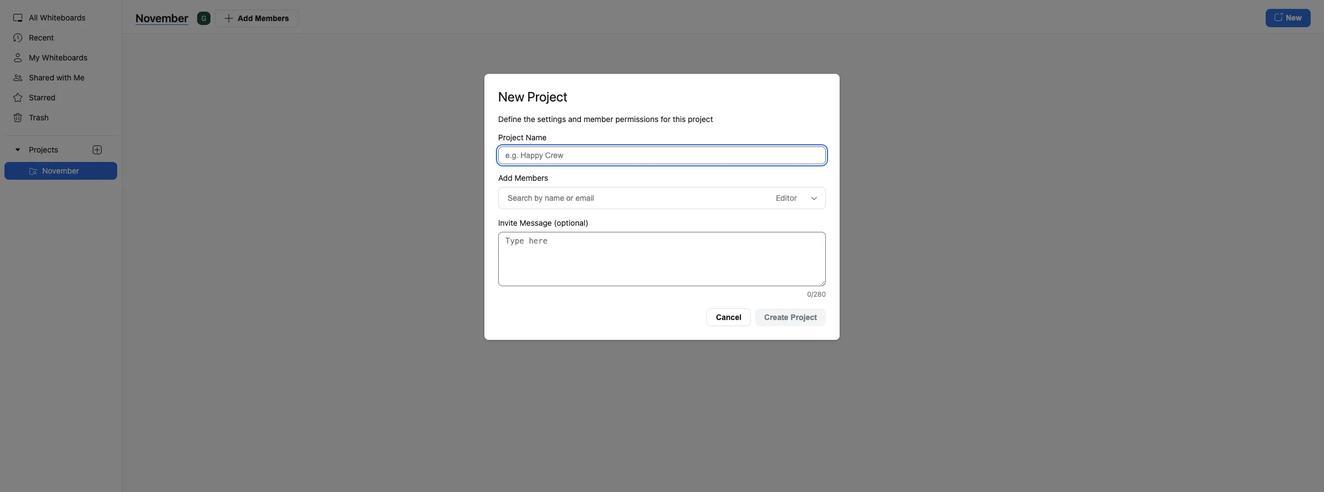 Task type: vqa. For each thing, say whether or not it's contained in the screenshot.
Privacy
no



Task type: describe. For each thing, give the bounding box(es) containing it.
1 horizontal spatial for
[[743, 101, 760, 117]]

trash menu item
[[4, 109, 117, 127]]

add members inside button
[[238, 14, 289, 23]]

show options image
[[810, 195, 819, 203]]

all whiteboards menu item
[[4, 9, 117, 27]]

create project
[[765, 313, 818, 322]]

create for create project
[[765, 313, 789, 322]]

members inside add members button
[[255, 14, 289, 23]]

(optional)
[[554, 218, 589, 228]]

with
[[56, 73, 71, 82]]

define the settings and member permissions for this project
[[499, 115, 714, 124]]

editor button
[[776, 190, 810, 207]]

new for new whiteboard
[[699, 153, 715, 161]]

menu item containing projects
[[0, 136, 122, 180]]

0 horizontal spatial project
[[499, 133, 524, 142]]

add inside button
[[238, 14, 253, 23]]

cancel
[[716, 313, 742, 322]]

e.g. Happy Crew text field
[[499, 147, 826, 165]]

whiteboard
[[669, 101, 740, 117]]

shared with me
[[29, 73, 85, 82]]

new whiteboard
[[699, 153, 760, 161]]

editor
[[776, 193, 798, 203]]

member
[[584, 115, 614, 124]]

november menu item
[[4, 162, 117, 180]]

project for create project
[[791, 313, 818, 322]]

recent
[[29, 33, 54, 42]]

projects
[[29, 145, 58, 155]]

whiteboards for my whiteboards
[[42, 53, 88, 62]]

invite
[[499, 218, 518, 228]]

add members button
[[215, 9, 299, 27]]

menu bar containing all whiteboards
[[0, 0, 122, 493]]

project name
[[499, 133, 547, 142]]

invite message (optional)
[[499, 218, 589, 228]]

whiteboard
[[717, 153, 760, 161]]

0/280
[[808, 291, 826, 299]]

1 horizontal spatial this
[[763, 101, 786, 117]]

trash
[[29, 113, 49, 122]]



Task type: locate. For each thing, give the bounding box(es) containing it.
1 vertical spatial project
[[499, 133, 524, 142]]

whiteboards up with
[[42, 53, 88, 62]]

create right "cancel"
[[765, 313, 789, 322]]

menu bar
[[0, 0, 122, 493]]

0 horizontal spatial project
[[688, 115, 714, 124]]

project for new project
[[528, 89, 568, 105]]

cancel button
[[707, 309, 751, 327]]

whiteboards
[[40, 13, 86, 22], [42, 53, 88, 62]]

0 vertical spatial whiteboards
[[40, 13, 86, 22]]

1 horizontal spatial new
[[699, 153, 715, 161]]

1 vertical spatial members
[[515, 173, 549, 183]]

and
[[569, 115, 582, 124]]

0 horizontal spatial november
[[42, 166, 79, 176]]

0 horizontal spatial for
[[661, 115, 671, 124]]

1 vertical spatial add
[[499, 173, 513, 183]]

a
[[659, 101, 666, 117]]

1 vertical spatial add members
[[499, 173, 549, 183]]

all whiteboards
[[29, 13, 86, 22]]

shared
[[29, 73, 54, 82]]

1 horizontal spatial add members
[[499, 173, 549, 183]]

for right "permissions"
[[661, 115, 671, 124]]

0 vertical spatial create
[[614, 101, 656, 117]]

november
[[136, 11, 188, 24], [42, 166, 79, 176]]

this
[[763, 101, 786, 117], [673, 115, 686, 124]]

add
[[238, 14, 253, 23], [499, 173, 513, 183]]

create inside button
[[765, 313, 789, 322]]

my whiteboards menu item
[[4, 49, 117, 67]]

new project dialog
[[485, 74, 840, 341]]

new inside button
[[699, 153, 715, 161]]

for right whiteboard
[[743, 101, 760, 117]]

new left whiteboard
[[699, 153, 715, 161]]

the
[[524, 115, 536, 124]]

recent menu item
[[4, 29, 117, 47]]

permissions
[[616, 115, 659, 124]]

create a whiteboard for this project
[[614, 101, 833, 117]]

1 horizontal spatial add
[[499, 173, 513, 183]]

2 vertical spatial project
[[791, 313, 818, 322]]

0 vertical spatial members
[[255, 14, 289, 23]]

1 horizontal spatial project
[[789, 101, 833, 117]]

2 horizontal spatial project
[[791, 313, 818, 322]]

this inside new project dialog
[[673, 115, 686, 124]]

for inside new project dialog
[[661, 115, 671, 124]]

project
[[528, 89, 568, 105], [499, 133, 524, 142], [791, 313, 818, 322]]

november menu
[[0, 162, 122, 180]]

add members inside new project dialog
[[499, 173, 549, 183]]

settings
[[538, 115, 566, 124]]

name
[[526, 133, 547, 142]]

new whiteboard button
[[679, 148, 769, 166]]

1 horizontal spatial project
[[528, 89, 568, 105]]

for
[[743, 101, 760, 117], [661, 115, 671, 124]]

shared with me menu item
[[4, 69, 117, 87]]

project
[[789, 101, 833, 117], [688, 115, 714, 124]]

new up define on the top of page
[[499, 89, 525, 105]]

all
[[29, 13, 38, 22]]

1 horizontal spatial november
[[136, 11, 188, 24]]

1 horizontal spatial create
[[765, 313, 789, 322]]

starred
[[29, 93, 56, 102]]

0 horizontal spatial create
[[614, 101, 656, 117]]

new for new project
[[499, 89, 525, 105]]

project down define on the top of page
[[499, 133, 524, 142]]

1 horizontal spatial members
[[515, 173, 549, 183]]

0 horizontal spatial add members
[[238, 14, 289, 23]]

whiteboards for all whiteboards
[[40, 13, 86, 22]]

whiteboards up the 'recent' menu item
[[40, 13, 86, 22]]

0 vertical spatial new
[[499, 89, 525, 105]]

new project
[[499, 89, 568, 105]]

members
[[255, 14, 289, 23], [515, 173, 549, 183]]

me
[[74, 73, 85, 82]]

1 vertical spatial new
[[699, 153, 715, 161]]

create
[[614, 101, 656, 117], [765, 313, 789, 322]]

november image
[[29, 167, 38, 176]]

0 horizontal spatial members
[[255, 14, 289, 23]]

0 vertical spatial november
[[136, 11, 188, 24]]

menu item
[[0, 136, 122, 180]]

create project button
[[756, 309, 826, 327]]

project inside create project button
[[791, 313, 818, 322]]

1 vertical spatial create
[[765, 313, 789, 322]]

november inside "menu item"
[[42, 166, 79, 176]]

0 horizontal spatial new
[[499, 89, 525, 105]]

new inside dialog
[[499, 89, 525, 105]]

my whiteboards
[[29, 53, 88, 62]]

0 vertical spatial add
[[238, 14, 253, 23]]

add members
[[238, 14, 289, 23], [499, 173, 549, 183]]

0 horizontal spatial this
[[673, 115, 686, 124]]

1 vertical spatial whiteboards
[[42, 53, 88, 62]]

create left a
[[614, 101, 656, 117]]

create for create a whiteboard for this project
[[614, 101, 656, 117]]

define
[[499, 115, 522, 124]]

project up settings
[[528, 89, 568, 105]]

0 vertical spatial add members
[[238, 14, 289, 23]]

starred menu item
[[4, 89, 117, 107]]

Invite Message (optional) text field
[[499, 232, 826, 287]]

message
[[520, 218, 552, 228]]

Search by name or email,Search by name or email text field
[[508, 190, 753, 207]]

project inside new project dialog
[[688, 115, 714, 124]]

0 horizontal spatial add
[[238, 14, 253, 23]]

0 vertical spatial project
[[528, 89, 568, 105]]

project down 0/280
[[791, 313, 818, 322]]

my
[[29, 53, 40, 62]]

new
[[499, 89, 525, 105], [699, 153, 715, 161]]

members inside new project dialog
[[515, 173, 549, 183]]

add inside new project dialog
[[499, 173, 513, 183]]

1 vertical spatial november
[[42, 166, 79, 176]]



